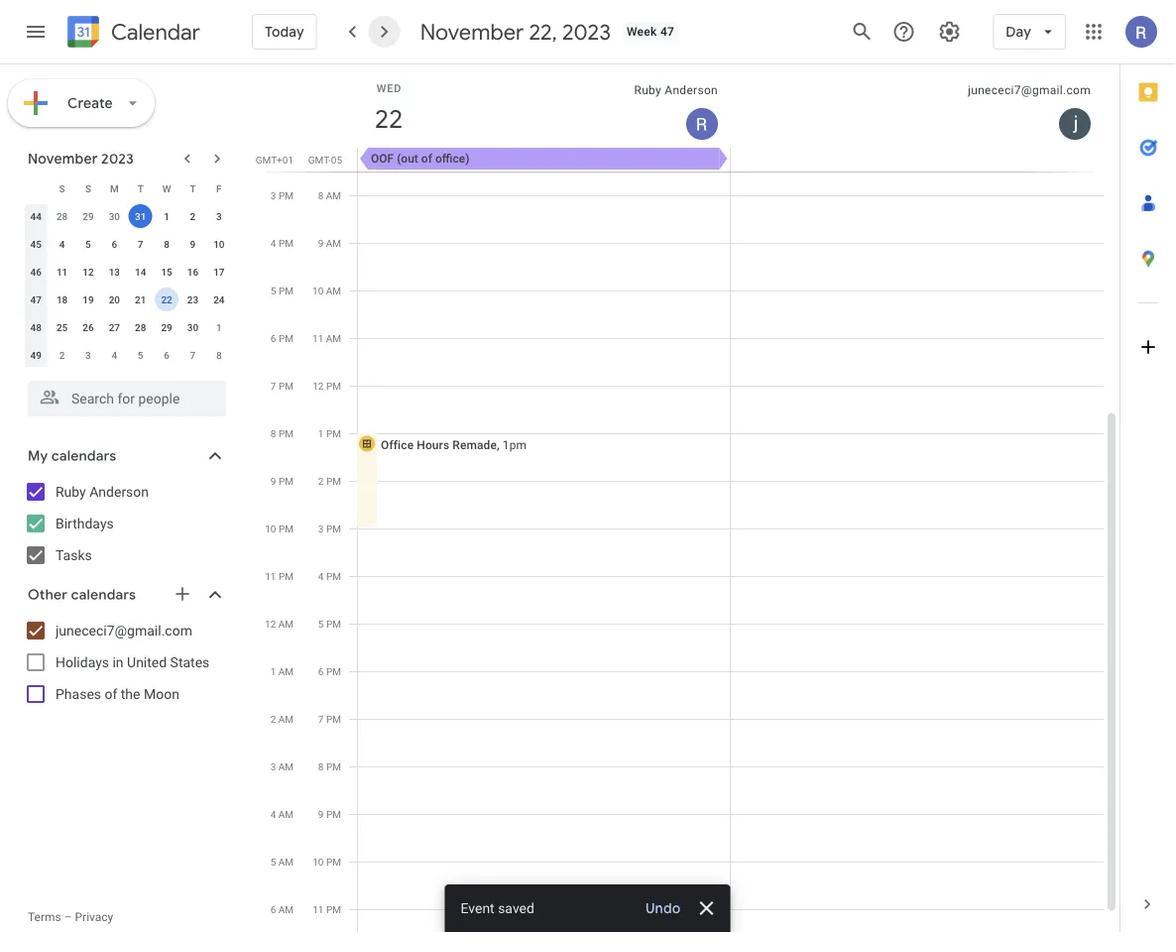 Task type: describe. For each thing, give the bounding box(es) containing it.
17
[[213, 266, 225, 278]]

18 element
[[50, 288, 74, 312]]

other calendars button
[[4, 579, 246, 611]]

3 down gmt+01
[[271, 190, 276, 201]]

22 inside the wed 22
[[373, 103, 402, 135]]

22 grid
[[254, 64, 1120, 933]]

hours
[[417, 438, 450, 452]]

2 pm
[[318, 475, 341, 487]]

october 31, today element
[[129, 204, 152, 228]]

today
[[265, 23, 304, 41]]

0 vertical spatial 4 pm
[[271, 237, 294, 249]]

in
[[113, 654, 124, 671]]

1 vertical spatial 6 pm
[[318, 666, 341, 678]]

20 element
[[103, 288, 126, 312]]

11 down 10 am
[[313, 332, 324, 344]]

45
[[30, 238, 42, 250]]

26 element
[[76, 316, 100, 339]]

am for 2 am
[[279, 713, 294, 725]]

31
[[135, 210, 146, 222]]

11 inside the "11" element
[[56, 266, 68, 278]]

26
[[83, 321, 94, 333]]

22 inside cell
[[161, 294, 172, 306]]

6 left december 7 element
[[164, 349, 170, 361]]

other calendars list
[[4, 615, 246, 710]]

1 horizontal spatial 2023
[[563, 18, 611, 46]]

10 inside 10 'element'
[[213, 238, 225, 250]]

oof (out of office) row
[[349, 148, 1120, 172]]

1 horizontal spatial 4 pm
[[318, 570, 341, 582]]

12 for 12 am
[[265, 618, 276, 630]]

office)
[[435, 152, 470, 166]]

12 pm
[[313, 380, 341, 392]]

other
[[28, 586, 68, 604]]

calendar
[[111, 18, 200, 46]]

5 right "december 4" 'element'
[[138, 349, 143, 361]]

6 down 5 am
[[271, 904, 276, 916]]

office
[[381, 438, 414, 452]]

2 for december 2 element
[[59, 349, 65, 361]]

9 inside 'november 2023' grid
[[190, 238, 196, 250]]

the
[[121, 686, 140, 702]]

24
[[213, 294, 225, 306]]

21
[[135, 294, 146, 306]]

other calendars
[[28, 586, 136, 604]]

2 am
[[271, 713, 294, 725]]

row containing 49
[[23, 341, 232, 369]]

my calendars button
[[4, 441, 246, 472]]

w
[[162, 183, 171, 194]]

4 am
[[271, 809, 294, 821]]

1 pm
[[318, 428, 341, 440]]

8 up 15 element
[[164, 238, 170, 250]]

10 right 5 am
[[313, 856, 324, 868]]

22,
[[529, 18, 558, 46]]

december 2 element
[[50, 343, 74, 367]]

6 right 1 am
[[318, 666, 324, 678]]

am for 9 am
[[326, 237, 341, 249]]

9 am
[[318, 237, 341, 249]]

december 3 element
[[76, 343, 100, 367]]

november for november 22, 2023
[[420, 18, 524, 46]]

3 down 2 am
[[271, 761, 276, 773]]

28 for 28 element
[[135, 321, 146, 333]]

gmt-05
[[308, 154, 342, 166]]

6 down "october 30" element
[[112, 238, 117, 250]]

0 horizontal spatial 10 pm
[[265, 523, 294, 535]]

wed
[[377, 82, 402, 94]]

49
[[30, 349, 42, 361]]

4 right 10 'element'
[[271, 237, 276, 249]]

december 7 element
[[181, 343, 205, 367]]

12 for 12
[[83, 266, 94, 278]]

my calendars
[[28, 447, 116, 465]]

–
[[64, 911, 72, 925]]

21 element
[[129, 288, 152, 312]]

2 for 2 am
[[271, 713, 276, 725]]

birthdays
[[56, 515, 114, 532]]

1 am
[[271, 666, 294, 678]]

27 element
[[103, 316, 126, 339]]

22 cell
[[154, 286, 180, 314]]

1 vertical spatial 2023
[[101, 150, 134, 168]]

day button
[[993, 8, 1067, 56]]

moon
[[144, 686, 179, 702]]

junececi7@gmail.com inside 22 "grid"
[[968, 83, 1091, 97]]

privacy link
[[75, 911, 113, 925]]

1 right the 31 cell
[[164, 210, 170, 222]]

holidays in united states
[[56, 654, 210, 671]]

ruby anderson inside 22 column header
[[634, 83, 718, 97]]

wednesday, november 22 element
[[366, 96, 412, 142]]

tasks
[[56, 547, 92, 564]]

7 left "december 8" element
[[190, 349, 196, 361]]

of inside other calendars list
[[105, 686, 117, 702]]

24 element
[[207, 288, 231, 312]]

1pm
[[503, 438, 527, 452]]

12 am
[[265, 618, 294, 630]]

add other calendars image
[[173, 584, 192, 604]]

am for 12 am
[[279, 618, 294, 630]]

11 am
[[313, 332, 341, 344]]

am for 1 am
[[279, 666, 294, 678]]

15
[[161, 266, 172, 278]]

f
[[216, 183, 222, 194]]

25
[[56, 321, 68, 333]]

october 30 element
[[103, 204, 126, 228]]

office hours remade , 1pm
[[381, 438, 527, 452]]

3 down 2 pm
[[318, 523, 324, 535]]

5 am
[[271, 856, 294, 868]]

my calendars list
[[4, 476, 246, 571]]

remade
[[453, 438, 497, 452]]

calendar heading
[[107, 18, 200, 46]]

19
[[83, 294, 94, 306]]

19 element
[[76, 288, 100, 312]]

8 left 1 pm
[[271, 428, 276, 440]]

11 element
[[50, 260, 74, 284]]

5 right 12 am
[[318, 618, 324, 630]]

8 down gmt-
[[318, 190, 324, 201]]

week 47
[[627, 25, 675, 39]]

1 t from the left
[[138, 183, 144, 194]]

3 am
[[271, 761, 294, 773]]

row containing 47
[[23, 286, 232, 314]]

december 1 element
[[207, 316, 231, 339]]

1 vertical spatial 10 pm
[[313, 856, 341, 868]]

am for 10 am
[[326, 285, 341, 297]]

2 s from the left
[[85, 183, 91, 194]]

11 up 12 am
[[265, 570, 276, 582]]

30 for 30 element at top left
[[187, 321, 199, 333]]

46
[[30, 266, 42, 278]]

day
[[1006, 23, 1032, 41]]

10 up 12 am
[[265, 523, 276, 535]]

0 horizontal spatial 9 pm
[[271, 475, 294, 487]]

terms – privacy
[[28, 911, 113, 925]]

14
[[135, 266, 146, 278]]

row group inside 'november 2023' grid
[[23, 202, 232, 369]]

1 horizontal spatial 7 pm
[[318, 713, 341, 725]]

1 horizontal spatial 8 pm
[[318, 761, 341, 773]]

december 5 element
[[129, 343, 152, 367]]

20
[[109, 294, 120, 306]]

,
[[497, 438, 500, 452]]

oof
[[371, 152, 394, 166]]

12 for 12 pm
[[313, 380, 324, 392]]

48
[[30, 321, 42, 333]]

oof (out of office)
[[371, 152, 470, 166]]

phases of the moon
[[56, 686, 179, 702]]

oof (out of office) button
[[357, 148, 731, 170]]

november 2023
[[28, 150, 134, 168]]

2 right october 31, today element
[[190, 210, 196, 222]]

undo
[[646, 900, 681, 918]]

0 vertical spatial 5 pm
[[271, 285, 294, 297]]

terms
[[28, 911, 61, 925]]



Task type: locate. For each thing, give the bounding box(es) containing it.
0 vertical spatial calendars
[[51, 447, 116, 465]]

1 horizontal spatial 22
[[373, 103, 402, 135]]

0 vertical spatial 10 pm
[[265, 523, 294, 535]]

6 am
[[271, 904, 294, 916]]

12 down 11 am
[[313, 380, 324, 392]]

row group
[[23, 202, 232, 369]]

47
[[661, 25, 675, 39], [30, 294, 42, 306]]

undo button
[[638, 899, 689, 919]]

1 vertical spatial 8 pm
[[318, 761, 341, 773]]

5 pm right 12 am
[[318, 618, 341, 630]]

1 for 1 pm
[[318, 428, 324, 440]]

1 vertical spatial 5 pm
[[318, 618, 341, 630]]

1 down 12 am
[[271, 666, 276, 678]]

0 horizontal spatial 47
[[30, 294, 42, 306]]

1 vertical spatial 22
[[161, 294, 172, 306]]

4 pm down 2 pm
[[318, 570, 341, 582]]

am for 4 am
[[279, 809, 294, 821]]

united
[[127, 654, 167, 671]]

8 pm right 3 am
[[318, 761, 341, 773]]

12 element
[[76, 260, 100, 284]]

7 row from the top
[[23, 341, 232, 369]]

10 am
[[313, 285, 341, 297]]

november left the 22,
[[420, 18, 524, 46]]

27
[[109, 321, 120, 333]]

0 vertical spatial 9 pm
[[271, 475, 294, 487]]

1 horizontal spatial 6 pm
[[318, 666, 341, 678]]

junececi7@gmail.com
[[968, 83, 1091, 97], [56, 623, 192, 639]]

0 vertical spatial 47
[[661, 25, 675, 39]]

1 vertical spatial 12
[[313, 380, 324, 392]]

anderson down my calendars dropdown button
[[89, 484, 149, 500]]

4 row from the top
[[23, 258, 232, 286]]

am up 12 pm
[[326, 332, 341, 344]]

7
[[138, 238, 143, 250], [190, 349, 196, 361], [271, 380, 276, 392], [318, 713, 324, 725]]

8 pm left 1 pm
[[271, 428, 294, 440]]

terms link
[[28, 911, 61, 925]]

0 horizontal spatial november
[[28, 150, 98, 168]]

0 horizontal spatial 4 pm
[[271, 237, 294, 249]]

create
[[67, 94, 113, 112]]

0 horizontal spatial 2023
[[101, 150, 134, 168]]

main drawer image
[[24, 20, 48, 44]]

47 left 18 at the left of page
[[30, 294, 42, 306]]

junececi7@gmail.com up the in
[[56, 623, 192, 639]]

november 2023 grid
[[19, 175, 232, 369]]

anderson down week 47
[[665, 83, 718, 97]]

am down 2 am
[[279, 761, 294, 773]]

ruby anderson down week 47
[[634, 83, 718, 97]]

2 inside december 2 element
[[59, 349, 65, 361]]

12 up 1 am
[[265, 618, 276, 630]]

22 element
[[155, 288, 179, 312]]

event saved
[[461, 900, 535, 917]]

6 pm left 11 am
[[271, 332, 294, 344]]

4
[[271, 237, 276, 249], [59, 238, 65, 250], [112, 349, 117, 361], [318, 570, 324, 582], [271, 809, 276, 821]]

12
[[83, 266, 94, 278], [313, 380, 324, 392], [265, 618, 276, 630]]

28 right 44
[[56, 210, 68, 222]]

5
[[85, 238, 91, 250], [271, 285, 276, 297], [138, 349, 143, 361], [318, 618, 324, 630], [271, 856, 276, 868]]

5 row from the top
[[23, 286, 232, 314]]

november up october 28 element
[[28, 150, 98, 168]]

9
[[318, 237, 324, 249], [190, 238, 196, 250], [271, 475, 276, 487], [318, 809, 324, 821]]

privacy
[[75, 911, 113, 925]]

1 down 12 pm
[[318, 428, 324, 440]]

17 element
[[207, 260, 231, 284]]

29 for 29 element
[[161, 321, 172, 333]]

1 horizontal spatial 9 pm
[[318, 809, 341, 821]]

6 pm
[[271, 332, 294, 344], [318, 666, 341, 678]]

ruby anderson inside my calendars list
[[56, 484, 149, 500]]

13 element
[[103, 260, 126, 284]]

9 right 4 am
[[318, 809, 324, 821]]

4 down 2 pm
[[318, 570, 324, 582]]

12 inside 12 element
[[83, 266, 94, 278]]

1 vertical spatial anderson
[[89, 484, 149, 500]]

tab list
[[1121, 64, 1176, 877]]

5 down 4 am
[[271, 856, 276, 868]]

t right m
[[138, 183, 144, 194]]

0 vertical spatial of
[[421, 152, 432, 166]]

1 horizontal spatial junececi7@gmail.com
[[968, 83, 1091, 97]]

10 pm up 12 am
[[265, 523, 294, 535]]

22 right 21 element
[[161, 294, 172, 306]]

10 up 17
[[213, 238, 225, 250]]

anderson inside 22 column header
[[665, 83, 718, 97]]

6 pm right 1 am
[[318, 666, 341, 678]]

1 s from the left
[[59, 183, 65, 194]]

wed 22
[[373, 82, 402, 135]]

am down the '05'
[[326, 190, 341, 201]]

1 vertical spatial 4 pm
[[318, 570, 341, 582]]

6 row from the top
[[23, 314, 232, 341]]

m
[[110, 183, 119, 194]]

1 vertical spatial 11 pm
[[313, 904, 341, 916]]

junececi7@gmail.com down the day 'popup button'
[[968, 83, 1091, 97]]

1 vertical spatial ruby
[[56, 484, 86, 500]]

0 vertical spatial 28
[[56, 210, 68, 222]]

29
[[83, 210, 94, 222], [161, 321, 172, 333]]

47 inside 'november 2023' grid
[[30, 294, 42, 306]]

10 pm right 5 am
[[313, 856, 341, 868]]

11 pm right 6 am
[[313, 904, 341, 916]]

7 right 2 am
[[318, 713, 324, 725]]

28 right 27 element
[[135, 321, 146, 333]]

1 horizontal spatial anderson
[[665, 83, 718, 97]]

15 element
[[155, 260, 179, 284]]

november 22, 2023
[[420, 18, 611, 46]]

3 pm
[[271, 190, 294, 201], [318, 523, 341, 535]]

1 horizontal spatial 12
[[265, 618, 276, 630]]

5 pm
[[271, 285, 294, 297], [318, 618, 341, 630]]

row group containing 44
[[23, 202, 232, 369]]

2 down 1 pm
[[318, 475, 324, 487]]

30 element
[[181, 316, 205, 339]]

1 horizontal spatial 47
[[661, 25, 675, 39]]

1 vertical spatial 29
[[161, 321, 172, 333]]

saved
[[498, 900, 535, 917]]

1 vertical spatial 28
[[135, 321, 146, 333]]

11 right 6 am
[[313, 904, 324, 916]]

0 vertical spatial ruby anderson
[[634, 83, 718, 97]]

7 left 12 pm
[[271, 380, 276, 392]]

of right (out
[[421, 152, 432, 166]]

0 horizontal spatial 11 pm
[[265, 570, 294, 582]]

0 horizontal spatial 30
[[109, 210, 120, 222]]

1 horizontal spatial ruby
[[634, 83, 662, 97]]

31 cell
[[127, 202, 154, 230]]

28 element
[[129, 316, 152, 339]]

9 pm left 2 pm
[[271, 475, 294, 487]]

30 right 29 element
[[187, 321, 199, 333]]

11 right 46
[[56, 266, 68, 278]]

1
[[164, 210, 170, 222], [216, 321, 222, 333], [318, 428, 324, 440], [271, 666, 276, 678]]

2 down 1 am
[[271, 713, 276, 725]]

settings menu image
[[938, 20, 962, 44]]

9 up 10 am
[[318, 237, 324, 249]]

2023
[[563, 18, 611, 46], [101, 150, 134, 168]]

0 vertical spatial 6 pm
[[271, 332, 294, 344]]

october 29 element
[[76, 204, 100, 228]]

1 for december 1 element
[[216, 321, 222, 333]]

0 vertical spatial 11 pm
[[265, 570, 294, 582]]

phases
[[56, 686, 101, 702]]

1 horizontal spatial 30
[[187, 321, 199, 333]]

0 horizontal spatial 6 pm
[[271, 332, 294, 344]]

10 element
[[207, 232, 231, 256]]

0 vertical spatial november
[[420, 18, 524, 46]]

1 vertical spatial of
[[105, 686, 117, 702]]

1 horizontal spatial ruby anderson
[[634, 83, 718, 97]]

of left the
[[105, 686, 117, 702]]

2 left december 3 element
[[59, 349, 65, 361]]

october 28 element
[[50, 204, 74, 228]]

1 vertical spatial 7 pm
[[318, 713, 341, 725]]

10 pm
[[265, 523, 294, 535], [313, 856, 341, 868]]

3 row from the top
[[23, 230, 232, 258]]

am for 3 am
[[279, 761, 294, 773]]

event
[[461, 900, 495, 917]]

None search field
[[0, 373, 246, 417]]

2 row from the top
[[23, 202, 232, 230]]

calendars inside dropdown button
[[51, 447, 116, 465]]

6
[[112, 238, 117, 250], [271, 332, 276, 344], [164, 349, 170, 361], [318, 666, 324, 678], [271, 904, 276, 916]]

10 up 11 am
[[313, 285, 324, 297]]

0 vertical spatial 8 pm
[[271, 428, 294, 440]]

29 element
[[155, 316, 179, 339]]

am down 4 am
[[279, 856, 294, 868]]

16
[[187, 266, 199, 278]]

calendars for my calendars
[[51, 447, 116, 465]]

44
[[30, 210, 42, 222]]

30
[[109, 210, 120, 222], [187, 321, 199, 333]]

of
[[421, 152, 432, 166], [105, 686, 117, 702]]

holidays
[[56, 654, 109, 671]]

calendars for other calendars
[[71, 586, 136, 604]]

(out
[[397, 152, 419, 166]]

3 pm down 2 pm
[[318, 523, 341, 535]]

3 pm down gmt+01
[[271, 190, 294, 201]]

28 for october 28 element
[[56, 210, 68, 222]]

3 left "december 4" 'element'
[[85, 349, 91, 361]]

row
[[23, 175, 232, 202], [23, 202, 232, 230], [23, 230, 232, 258], [23, 258, 232, 286], [23, 286, 232, 314], [23, 314, 232, 341], [23, 341, 232, 369]]

30 for "october 30" element
[[109, 210, 120, 222]]

ruby inside 22 column header
[[634, 83, 662, 97]]

0 vertical spatial 7 pm
[[271, 380, 294, 392]]

1 row from the top
[[23, 175, 232, 202]]

0 vertical spatial 3 pm
[[271, 190, 294, 201]]

0 horizontal spatial t
[[138, 183, 144, 194]]

gmt-
[[308, 154, 331, 166]]

7 pm right 2 am
[[318, 713, 341, 725]]

23 element
[[181, 288, 205, 312]]

2
[[190, 210, 196, 222], [59, 349, 65, 361], [318, 475, 324, 487], [271, 713, 276, 725]]

5 pm left 10 am
[[271, 285, 294, 297]]

23
[[187, 294, 199, 306]]

1 horizontal spatial 5 pm
[[318, 618, 341, 630]]

1 horizontal spatial 28
[[135, 321, 146, 333]]

calendar element
[[63, 12, 200, 56]]

0 vertical spatial 30
[[109, 210, 120, 222]]

8
[[318, 190, 324, 201], [164, 238, 170, 250], [216, 349, 222, 361], [271, 428, 276, 440], [318, 761, 324, 773]]

2 vertical spatial 12
[[265, 618, 276, 630]]

am for 6 am
[[279, 904, 294, 916]]

0 horizontal spatial 28
[[56, 210, 68, 222]]

0 horizontal spatial 12
[[83, 266, 94, 278]]

1 horizontal spatial s
[[85, 183, 91, 194]]

22 down wed
[[373, 103, 402, 135]]

1 vertical spatial calendars
[[71, 586, 136, 604]]

1 horizontal spatial 11 pm
[[313, 904, 341, 916]]

today button
[[252, 8, 317, 56]]

0 horizontal spatial 5 pm
[[271, 285, 294, 297]]

december 4 element
[[103, 343, 126, 367]]

9 left 10 'element'
[[190, 238, 196, 250]]

calendars right "my"
[[51, 447, 116, 465]]

of inside button
[[421, 152, 432, 166]]

ruby inside my calendars list
[[56, 484, 86, 500]]

s left m
[[85, 183, 91, 194]]

december 6 element
[[155, 343, 179, 367]]

11 pm up 12 am
[[265, 570, 294, 582]]

16 element
[[181, 260, 205, 284]]

7 pm
[[271, 380, 294, 392], [318, 713, 341, 725]]

december 8 element
[[207, 343, 231, 367]]

1 vertical spatial 9 pm
[[318, 809, 341, 821]]

row containing 48
[[23, 314, 232, 341]]

1 vertical spatial 3 pm
[[318, 523, 341, 535]]

november for november 2023
[[28, 150, 98, 168]]

0 vertical spatial ruby
[[634, 83, 662, 97]]

5 left 10 am
[[271, 285, 276, 297]]

5 down october 29 element
[[85, 238, 91, 250]]

22 column header
[[358, 64, 731, 148]]

1 vertical spatial ruby anderson
[[56, 484, 149, 500]]

calendars
[[51, 447, 116, 465], [71, 586, 136, 604]]

11
[[56, 266, 68, 278], [313, 332, 324, 344], [265, 570, 276, 582], [313, 904, 324, 916]]

create button
[[8, 79, 155, 127]]

states
[[170, 654, 210, 671]]

1 vertical spatial junececi7@gmail.com
[[56, 623, 192, 639]]

11 pm
[[265, 570, 294, 582], [313, 904, 341, 916]]

9 left 2 pm
[[271, 475, 276, 487]]

1 horizontal spatial 10 pm
[[313, 856, 341, 868]]

am for 11 am
[[326, 332, 341, 344]]

gmt+01
[[256, 154, 294, 166]]

am for 8 am
[[326, 190, 341, 201]]

ruby up birthdays
[[56, 484, 86, 500]]

1 for 1 am
[[271, 666, 276, 678]]

9 pm right 4 am
[[318, 809, 341, 821]]

am up 1 am
[[279, 618, 294, 630]]

am down '8 am'
[[326, 237, 341, 249]]

am for 5 am
[[279, 856, 294, 868]]

0 horizontal spatial anderson
[[89, 484, 149, 500]]

1 vertical spatial november
[[28, 150, 98, 168]]

calendars inside dropdown button
[[71, 586, 136, 604]]

7 pm left 12 pm
[[271, 380, 294, 392]]

1 horizontal spatial november
[[420, 18, 524, 46]]

8 right 3 am
[[318, 761, 324, 773]]

0 vertical spatial 29
[[83, 210, 94, 222]]

0 vertical spatial 12
[[83, 266, 94, 278]]

1 vertical spatial 30
[[187, 321, 199, 333]]

4 inside 'element'
[[112, 349, 117, 361]]

30 right october 29 element
[[109, 210, 120, 222]]

1 right 30 element at top left
[[216, 321, 222, 333]]

anderson
[[665, 83, 718, 97], [89, 484, 149, 500]]

t right w
[[190, 183, 196, 194]]

row containing 45
[[23, 230, 232, 258]]

29 for october 29 element
[[83, 210, 94, 222]]

1 horizontal spatial t
[[190, 183, 196, 194]]

row containing 44
[[23, 202, 232, 230]]

2023 right the 22,
[[563, 18, 611, 46]]

1 horizontal spatial of
[[421, 152, 432, 166]]

18
[[56, 294, 68, 306]]

november
[[420, 18, 524, 46], [28, 150, 98, 168]]

row containing 46
[[23, 258, 232, 286]]

0 vertical spatial 2023
[[563, 18, 611, 46]]

8 am
[[318, 190, 341, 201]]

0 horizontal spatial ruby
[[56, 484, 86, 500]]

1 horizontal spatial 3 pm
[[318, 523, 341, 535]]

1 horizontal spatial 29
[[161, 321, 172, 333]]

2 t from the left
[[190, 183, 196, 194]]

0 horizontal spatial of
[[105, 686, 117, 702]]

anderson inside my calendars list
[[89, 484, 149, 500]]

ruby down week 47
[[634, 83, 662, 97]]

29 right october 28 element
[[83, 210, 94, 222]]

0 horizontal spatial 29
[[83, 210, 94, 222]]

4 right 45
[[59, 238, 65, 250]]

0 vertical spatial anderson
[[665, 83, 718, 97]]

t
[[138, 183, 144, 194], [190, 183, 196, 194]]

am down 9 am
[[326, 285, 341, 297]]

0 horizontal spatial 22
[[161, 294, 172, 306]]

2 for 2 pm
[[318, 475, 324, 487]]

week
[[627, 25, 657, 39]]

13
[[109, 266, 120, 278]]

8 right december 7 element
[[216, 349, 222, 361]]

2 horizontal spatial 12
[[313, 380, 324, 392]]

0 horizontal spatial ruby anderson
[[56, 484, 149, 500]]

calendars down tasks
[[71, 586, 136, 604]]

6 left 11 am
[[271, 332, 276, 344]]

my
[[28, 447, 48, 465]]

29 inside october 29 element
[[83, 210, 94, 222]]

0 horizontal spatial 8 pm
[[271, 428, 294, 440]]

3
[[271, 190, 276, 201], [216, 210, 222, 222], [85, 349, 91, 361], [318, 523, 324, 535], [271, 761, 276, 773]]

0 vertical spatial 22
[[373, 103, 402, 135]]

29 inside 29 element
[[161, 321, 172, 333]]

25 element
[[50, 316, 74, 339]]

row containing s
[[23, 175, 232, 202]]

ruby
[[634, 83, 662, 97], [56, 484, 86, 500]]

ruby anderson
[[634, 83, 718, 97], [56, 484, 149, 500]]

12 right the "11" element
[[83, 266, 94, 278]]

am down 5 am
[[279, 904, 294, 916]]

am
[[326, 190, 341, 201], [326, 237, 341, 249], [326, 285, 341, 297], [326, 332, 341, 344], [279, 618, 294, 630], [279, 666, 294, 678], [279, 713, 294, 725], [279, 761, 294, 773], [279, 809, 294, 821], [279, 856, 294, 868], [279, 904, 294, 916]]

3 up 10 'element'
[[216, 210, 222, 222]]

0 horizontal spatial s
[[59, 183, 65, 194]]

4 down 3 am
[[271, 809, 276, 821]]

05
[[331, 154, 342, 166]]

0 horizontal spatial 3 pm
[[271, 190, 294, 201]]

Search for people text field
[[40, 381, 214, 417]]

47 right week
[[661, 25, 675, 39]]

7 up the 14 element
[[138, 238, 143, 250]]

junececi7@gmail.com inside other calendars list
[[56, 623, 192, 639]]

14 element
[[129, 260, 152, 284]]

0 horizontal spatial 7 pm
[[271, 380, 294, 392]]

0 horizontal spatial junececi7@gmail.com
[[56, 623, 192, 639]]

1 vertical spatial 47
[[30, 294, 42, 306]]

0 vertical spatial junececi7@gmail.com
[[968, 83, 1091, 97]]



Task type: vqa. For each thing, say whether or not it's contained in the screenshot.


